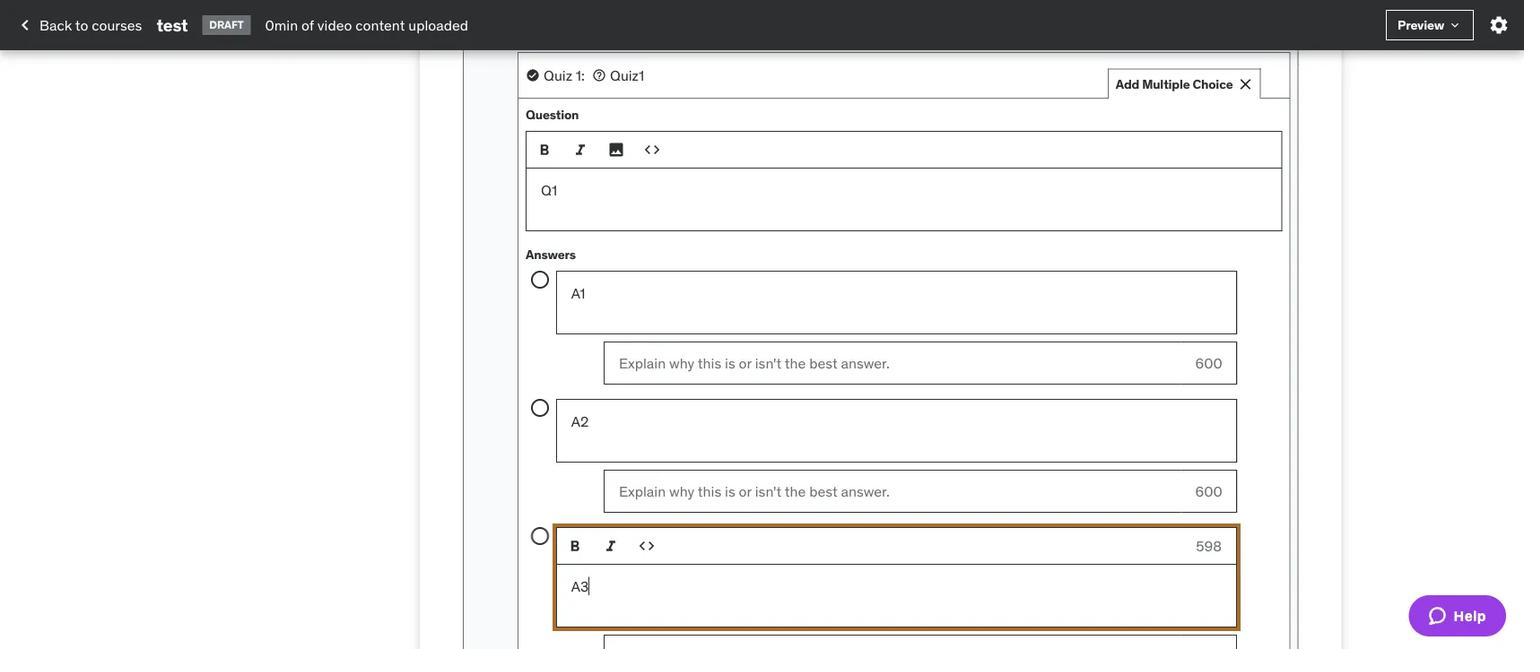 Task type: locate. For each thing, give the bounding box(es) containing it.
xsmall image right preview
[[1449, 18, 1463, 32]]

Explain why this is or isn't the best answer. text field
[[604, 342, 1182, 385], [604, 470, 1182, 514]]

1 vertical spatial 600
[[1196, 482, 1223, 501]]

0 horizontal spatial xsmall image
[[526, 68, 540, 83]]

1 explain why this is or isn't the best answer. text field from the top
[[604, 342, 1182, 385]]

0 vertical spatial explain why this is or isn't the best answer. text field
[[604, 342, 1182, 385]]

1 vertical spatial bold image
[[566, 538, 584, 556]]

0 vertical spatial bold image
[[536, 141, 554, 159]]

xsmall image left 'quiz'
[[526, 68, 540, 83]]

edit image
[[654, 68, 668, 83]]

2 explain why this is or isn't the best answer. text field from the top
[[604, 470, 1182, 514]]

bold image
[[536, 141, 554, 159], [566, 538, 584, 556]]

Add an answer. text field
[[556, 566, 1238, 628]]

0min
[[265, 16, 298, 34]]

1 vertical spatial explain why this is or isn't the best answer. text field
[[604, 470, 1182, 514]]

bold image left italic image
[[566, 538, 584, 556]]

explain why this is or isn't the best answer. text field down a2 text box
[[604, 470, 1182, 514]]

back
[[39, 16, 72, 34]]

2 600 from the top
[[1196, 482, 1223, 501]]

0 vertical spatial 600
[[1196, 354, 1223, 372]]

preview
[[1398, 17, 1445, 33]]

back to courses
[[39, 16, 142, 34]]

course settings image
[[1489, 14, 1510, 36]]

xsmall image
[[1449, 18, 1463, 32], [526, 68, 540, 83]]

0 horizontal spatial bold image
[[536, 141, 554, 159]]

0 vertical spatial xsmall image
[[1449, 18, 1463, 32]]

quiz 1:
[[544, 66, 585, 84]]

Q1 text field
[[526, 169, 1283, 232]]

answers
[[526, 247, 576, 263]]

xsmall image
[[592, 68, 607, 83]]

medium image
[[14, 14, 36, 36]]

explain why this is or isn't the best answer. text field down a1 text field
[[604, 342, 1182, 385]]

1 horizontal spatial xsmall image
[[1449, 18, 1463, 32]]

add
[[1116, 76, 1140, 92]]

bold image left italic icon
[[536, 141, 554, 159]]

1 horizontal spatial bold image
[[566, 538, 584, 556]]

Add an answer. text field
[[556, 272, 1238, 335]]

test
[[157, 14, 188, 36]]

xsmall image inside the preview dropdown button
[[1449, 18, 1463, 32]]

600
[[1196, 354, 1223, 372], [1196, 482, 1223, 501]]

600 for a2
[[1196, 482, 1223, 501]]

1 600 from the top
[[1196, 354, 1223, 372]]

code image
[[638, 538, 656, 556]]



Task type: describe. For each thing, give the bounding box(es) containing it.
video
[[318, 16, 352, 34]]

explain why this is or isn't the best answer. text field for a1
[[604, 342, 1182, 385]]

to
[[75, 16, 88, 34]]

bold image for q1
[[536, 141, 554, 159]]

delete image
[[679, 68, 693, 83]]

question
[[526, 107, 579, 123]]

italic image
[[602, 538, 620, 556]]

back to courses link
[[14, 10, 142, 40]]

italic image
[[572, 141, 590, 159]]

a3
[[571, 578, 589, 596]]

of
[[302, 16, 314, 34]]

600 for a1
[[1196, 354, 1223, 372]]

add multiple choice
[[1116, 76, 1234, 92]]

0min of video content uploaded
[[265, 16, 469, 34]]

a2
[[571, 413, 589, 431]]

1:
[[576, 66, 585, 84]]

Explain why this is or isn't the best answer. text field
[[604, 636, 1182, 650]]

draft
[[209, 18, 244, 32]]

quiz
[[544, 66, 573, 84]]

uploaded
[[409, 16, 469, 34]]

Add an answer. text field
[[556, 400, 1238, 463]]

explain why this is or isn't the best answer. text field for a2
[[604, 470, 1182, 514]]

choice
[[1193, 76, 1234, 92]]

a1
[[571, 284, 586, 303]]

598
[[1196, 537, 1222, 556]]

courses
[[92, 16, 142, 34]]

preview button
[[1387, 10, 1475, 40]]

1 vertical spatial xsmall image
[[526, 68, 540, 83]]

quiz1
[[610, 66, 645, 84]]

bold image for a3
[[566, 538, 584, 556]]

multiple
[[1143, 76, 1191, 92]]

q1
[[541, 181, 558, 199]]

code image
[[644, 141, 661, 159]]

close image
[[1237, 75, 1255, 93]]

content
[[356, 16, 405, 34]]

image image
[[608, 141, 626, 159]]



Task type: vqa. For each thing, say whether or not it's contained in the screenshot.
third Explain why this is or isn't the best answer. text field from the bottom of the page
yes



